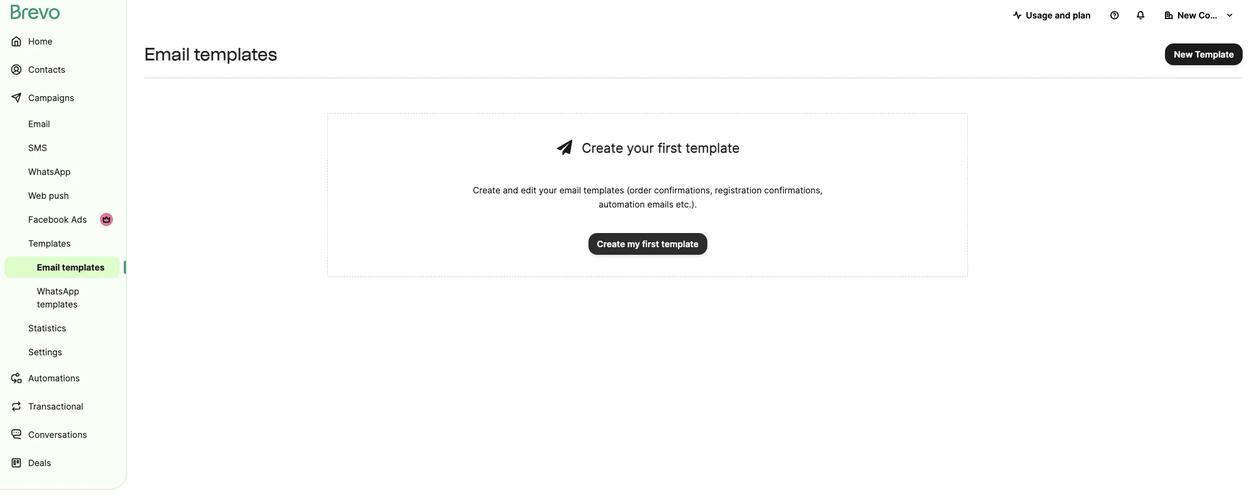 Task type: locate. For each thing, give the bounding box(es) containing it.
contacts
[[28, 64, 65, 75]]

and left edit
[[503, 185, 519, 196]]

1 vertical spatial create
[[473, 185, 501, 196]]

new left template
[[1175, 49, 1194, 60]]

0 vertical spatial new
[[1178, 10, 1197, 21]]

template down etc.). on the top right of the page
[[662, 239, 699, 249]]

1 horizontal spatial your
[[627, 140, 654, 156]]

0 vertical spatial and
[[1056, 10, 1071, 21]]

1 vertical spatial your
[[539, 185, 557, 196]]

1 vertical spatial whatsapp
[[37, 286, 79, 297]]

template up registration
[[686, 140, 740, 156]]

your
[[627, 140, 654, 156], [539, 185, 557, 196]]

create inside 'create and edit your email templates (order confirmations, registration confirmations, automation emails etc.).'
[[473, 185, 501, 196]]

email link
[[4, 113, 120, 135]]

whatsapp
[[28, 166, 71, 177], [37, 286, 79, 297]]

new
[[1178, 10, 1197, 21], [1175, 49, 1194, 60]]

your right edit
[[539, 185, 557, 196]]

whatsapp for whatsapp templates
[[37, 286, 79, 297]]

templates link
[[4, 233, 120, 254]]

0 vertical spatial create
[[582, 140, 624, 156]]

and left plan
[[1056, 10, 1071, 21]]

template
[[686, 140, 740, 156], [662, 239, 699, 249]]

sms link
[[4, 137, 120, 159]]

1 vertical spatial and
[[503, 185, 519, 196]]

templates
[[28, 238, 71, 249]]

0 horizontal spatial and
[[503, 185, 519, 196]]

first
[[658, 140, 682, 156], [643, 239, 660, 249]]

usage and plan button
[[1005, 4, 1100, 26]]

templates inside 'create and edit your email templates (order confirmations, registration confirmations, automation emails etc.).'
[[584, 185, 625, 196]]

new company button
[[1157, 4, 1244, 26]]

template inside button
[[662, 239, 699, 249]]

1 horizontal spatial confirmations,
[[765, 185, 823, 196]]

0 vertical spatial template
[[686, 140, 740, 156]]

your up "(order"
[[627, 140, 654, 156]]

template for create your first template
[[686, 140, 740, 156]]

first right my
[[643, 239, 660, 249]]

create
[[582, 140, 624, 156], [473, 185, 501, 196], [597, 239, 626, 249]]

1 vertical spatial template
[[662, 239, 699, 249]]

new for new company
[[1178, 10, 1197, 21]]

new for new template
[[1175, 49, 1194, 60]]

emails
[[648, 199, 674, 210]]

0 horizontal spatial confirmations,
[[654, 185, 713, 196]]

and inside button
[[1056, 10, 1071, 21]]

first inside button
[[643, 239, 660, 249]]

templates inside whatsapp templates
[[37, 299, 78, 310]]

email templates
[[145, 44, 277, 65], [37, 262, 105, 273]]

1 vertical spatial first
[[643, 239, 660, 249]]

2 vertical spatial create
[[597, 239, 626, 249]]

0 vertical spatial email templates
[[145, 44, 277, 65]]

1 vertical spatial new
[[1175, 49, 1194, 60]]

create for create my first template
[[597, 239, 626, 249]]

0 horizontal spatial your
[[539, 185, 557, 196]]

create inside create my first template button
[[597, 239, 626, 249]]

1 vertical spatial email
[[28, 118, 50, 129]]

0 horizontal spatial email templates
[[37, 262, 105, 273]]

create and edit your email templates (order confirmations, registration confirmations, automation emails etc.).
[[473, 185, 823, 210]]

confirmations,
[[654, 185, 713, 196], [765, 185, 823, 196]]

1 vertical spatial email templates
[[37, 262, 105, 273]]

new template button
[[1166, 43, 1244, 65]]

whatsapp inside whatsapp link
[[28, 166, 71, 177]]

and inside 'create and edit your email templates (order confirmations, registration confirmations, automation emails etc.).'
[[503, 185, 519, 196]]

edit
[[521, 185, 537, 196]]

whatsapp up web push
[[28, 166, 71, 177]]

sms
[[28, 142, 47, 153]]

first up 'create and edit your email templates (order confirmations, registration confirmations, automation emails etc.).'
[[658, 140, 682, 156]]

1 horizontal spatial and
[[1056, 10, 1071, 21]]

(order
[[627, 185, 652, 196]]

templates
[[194, 44, 277, 65], [584, 185, 625, 196], [62, 262, 105, 273], [37, 299, 78, 310]]

new left company at the right of the page
[[1178, 10, 1197, 21]]

transactional link
[[4, 393, 120, 419]]

your inside 'create and edit your email templates (order confirmations, registration confirmations, automation emails etc.).'
[[539, 185, 557, 196]]

whatsapp inside whatsapp templates link
[[37, 286, 79, 297]]

contacts link
[[4, 57, 120, 83]]

template for create my first template
[[662, 239, 699, 249]]

whatsapp down email templates link
[[37, 286, 79, 297]]

and
[[1056, 10, 1071, 21], [503, 185, 519, 196]]

and for create
[[503, 185, 519, 196]]

2 vertical spatial email
[[37, 262, 60, 273]]

0 vertical spatial whatsapp
[[28, 166, 71, 177]]

new company
[[1178, 10, 1239, 21]]

automations
[[28, 373, 80, 384]]

email
[[145, 44, 190, 65], [28, 118, 50, 129], [37, 262, 60, 273]]

0 vertical spatial first
[[658, 140, 682, 156]]

first for your
[[658, 140, 682, 156]]

settings
[[28, 347, 62, 357]]

0 vertical spatial your
[[627, 140, 654, 156]]



Task type: vqa. For each thing, say whether or not it's contained in the screenshot.
Campaigns
yes



Task type: describe. For each thing, give the bounding box(es) containing it.
create for create and edit your email templates (order confirmations, registration confirmations, automation emails etc.).
[[473, 185, 501, 196]]

deals
[[28, 457, 51, 468]]

template
[[1196, 49, 1235, 60]]

email
[[560, 185, 581, 196]]

whatsapp for whatsapp
[[28, 166, 71, 177]]

conversations link
[[4, 422, 120, 448]]

company
[[1199, 10, 1239, 21]]

usage
[[1027, 10, 1053, 21]]

web
[[28, 190, 47, 201]]

whatsapp templates
[[37, 286, 79, 310]]

campaigns
[[28, 92, 74, 103]]

ads
[[71, 214, 87, 225]]

conversations
[[28, 429, 87, 440]]

home
[[28, 36, 52, 47]]

0 vertical spatial email
[[145, 44, 190, 65]]

facebook ads
[[28, 214, 87, 225]]

statistics link
[[4, 317, 120, 339]]

create for create your first template
[[582, 140, 624, 156]]

automation
[[599, 199, 645, 210]]

whatsapp templates link
[[4, 280, 120, 315]]

campaigns link
[[4, 85, 120, 111]]

1 confirmations, from the left
[[654, 185, 713, 196]]

2 confirmations, from the left
[[765, 185, 823, 196]]

etc.).
[[676, 199, 697, 210]]

web push
[[28, 190, 69, 201]]

push
[[49, 190, 69, 201]]

1 horizontal spatial email templates
[[145, 44, 277, 65]]

automations link
[[4, 365, 120, 391]]

statistics
[[28, 323, 66, 334]]

settings link
[[4, 341, 120, 363]]

registration
[[715, 185, 762, 196]]

deals link
[[4, 450, 120, 476]]

new template
[[1175, 49, 1235, 60]]

whatsapp link
[[4, 161, 120, 183]]

web push link
[[4, 185, 120, 206]]

my
[[628, 239, 640, 249]]

facebook
[[28, 214, 69, 225]]

create your first template
[[582, 140, 740, 156]]

and for usage
[[1056, 10, 1071, 21]]

create my first template
[[597, 239, 699, 249]]

email templates link
[[4, 256, 120, 278]]

transactional
[[28, 401, 83, 412]]

usage and plan
[[1027, 10, 1091, 21]]

home link
[[4, 28, 120, 54]]

facebook ads link
[[4, 209, 120, 230]]

plan
[[1073, 10, 1091, 21]]

left___rvooi image
[[102, 215, 111, 224]]

create my first template button
[[589, 233, 708, 255]]

first for my
[[643, 239, 660, 249]]



